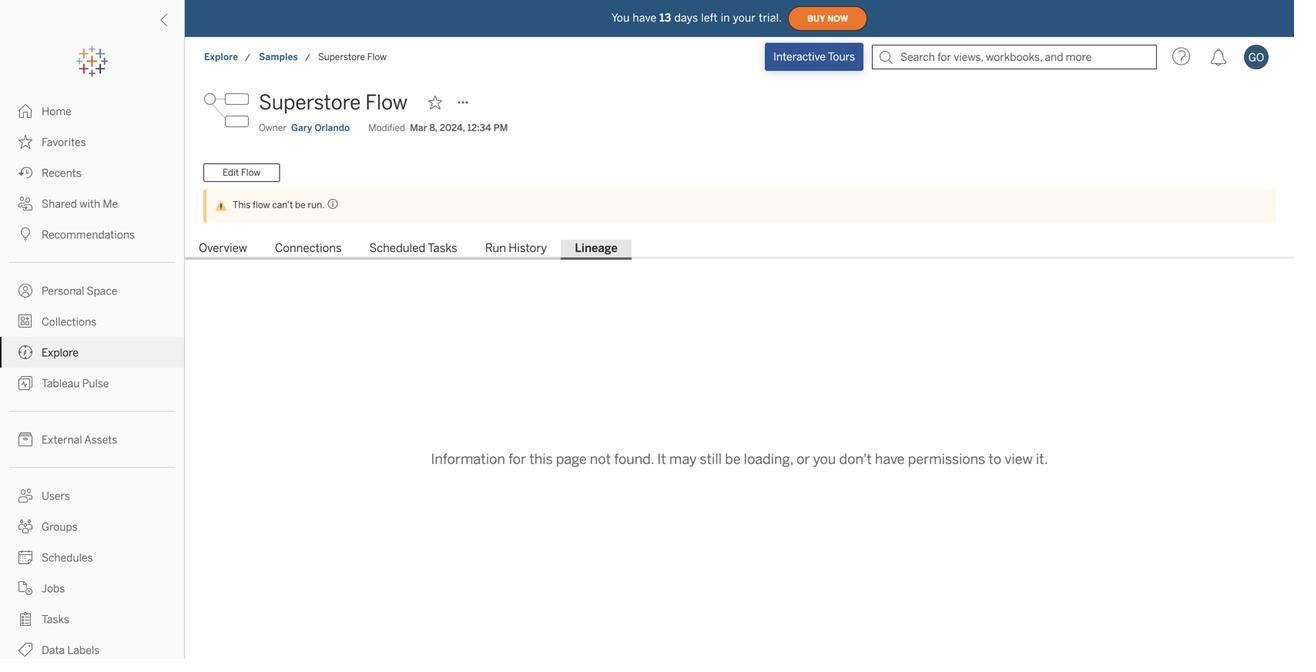 Task type: describe. For each thing, give the bounding box(es) containing it.
information
[[431, 451, 506, 467]]

labels
[[67, 644, 100, 657]]

tours
[[828, 50, 856, 63]]

edit flow button
[[203, 163, 280, 182]]

0 vertical spatial superstore flow
[[318, 51, 387, 62]]

it.
[[1037, 451, 1049, 467]]

pm
[[494, 122, 508, 133]]

users link
[[0, 480, 184, 511]]

flow image
[[203, 87, 250, 133]]

run
[[485, 241, 506, 255]]

run history
[[485, 241, 547, 255]]

modified mar 8, 2024, 12:34 pm
[[369, 122, 508, 133]]

shared with me link
[[0, 188, 184, 219]]

schedules
[[42, 552, 93, 564]]

superstore inside superstore flow main content
[[259, 91, 361, 114]]

overview
[[199, 241, 247, 255]]

tableau
[[42, 377, 80, 390]]

tableau pulse
[[42, 377, 109, 390]]

recents link
[[0, 157, 184, 188]]

edit
[[223, 167, 239, 178]]

explore /
[[204, 51, 250, 63]]

navigation panel element
[[0, 46, 184, 659]]

flow
[[253, 199, 270, 210]]

flow inside button
[[241, 167, 261, 178]]

connections
[[275, 241, 342, 255]]

external
[[42, 434, 82, 446]]

run.
[[308, 199, 325, 210]]

interactive
[[774, 50, 826, 63]]

scheduled
[[370, 241, 426, 255]]

1 vertical spatial flow
[[366, 91, 408, 114]]

recommendations link
[[0, 219, 184, 250]]

jobs link
[[0, 573, 184, 604]]

main navigation. press the up and down arrow keys to access links. element
[[0, 96, 184, 659]]

orlando
[[315, 122, 350, 133]]

Search for views, workbooks, and more text field
[[873, 45, 1158, 69]]

buy now button
[[789, 6, 868, 31]]

superstore flow inside main content
[[259, 91, 408, 114]]

to
[[989, 451, 1002, 467]]

loading,
[[744, 451, 794, 467]]

samples
[[259, 51, 298, 62]]

buy
[[808, 14, 826, 23]]

groups link
[[0, 511, 184, 542]]

jobs
[[42, 582, 65, 595]]

/ for samples /
[[305, 52, 310, 63]]

me
[[103, 198, 118, 210]]

/ for explore /
[[245, 52, 250, 63]]

now
[[828, 14, 849, 23]]

scheduled tasks
[[370, 241, 458, 255]]

not
[[590, 451, 611, 467]]

1 vertical spatial explore link
[[0, 337, 184, 368]]

shared
[[42, 198, 77, 210]]

flow run requirements:
the flow must have at least one output step. image
[[325, 198, 339, 210]]

superstore flow main content
[[185, 77, 1295, 659]]

or
[[797, 451, 811, 467]]

this
[[530, 451, 553, 467]]

0 vertical spatial superstore
[[318, 51, 365, 62]]

tasks inside sub-spaces tab list
[[428, 241, 458, 255]]

gary orlando link
[[291, 121, 350, 135]]

history
[[509, 241, 547, 255]]

permissions
[[908, 451, 986, 467]]

owner
[[259, 122, 287, 133]]

this flow can't be run.
[[233, 199, 325, 210]]



Task type: vqa. For each thing, say whether or not it's contained in the screenshot.
Home Link
yes



Task type: locate. For each thing, give the bounding box(es) containing it.
superstore right 'samples /'
[[318, 51, 365, 62]]

tasks inside the main navigation. press the up and down arrow keys to access links. element
[[42, 613, 69, 626]]

1 horizontal spatial have
[[875, 451, 905, 467]]

explore up tableau
[[42, 346, 79, 359]]

0 horizontal spatial explore
[[42, 346, 79, 359]]

samples link
[[258, 49, 299, 65]]

you
[[814, 451, 837, 467]]

1 vertical spatial have
[[875, 451, 905, 467]]

page
[[556, 451, 587, 467]]

pulse
[[82, 377, 109, 390]]

explore for explore
[[42, 346, 79, 359]]

superstore
[[318, 51, 365, 62], [259, 91, 361, 114]]

1 horizontal spatial /
[[305, 52, 310, 63]]

have right don't
[[875, 451, 905, 467]]

tableau pulse link
[[0, 368, 184, 399]]

1 horizontal spatial be
[[725, 451, 741, 467]]

1 / from the left
[[245, 52, 250, 63]]

explore up flow image
[[204, 51, 238, 62]]

superstore up owner gary orlando
[[259, 91, 361, 114]]

1 vertical spatial superstore flow
[[259, 91, 408, 114]]

external assets link
[[0, 424, 184, 455]]

0 horizontal spatial have
[[633, 11, 657, 24]]

2024,
[[440, 122, 465, 133]]

personal space
[[42, 285, 117, 298]]

edit flow
[[223, 167, 261, 178]]

home
[[42, 105, 71, 118]]

days
[[675, 11, 699, 24]]

/ left samples "link"
[[245, 52, 250, 63]]

/ right samples "link"
[[305, 52, 310, 63]]

users
[[42, 490, 70, 503]]

you have 13 days left in your trial.
[[612, 11, 782, 24]]

space
[[87, 285, 117, 298]]

1 vertical spatial explore
[[42, 346, 79, 359]]

interactive tours
[[774, 50, 856, 63]]

1 vertical spatial be
[[725, 451, 741, 467]]

/ inside 'samples /'
[[305, 52, 310, 63]]

0 horizontal spatial /
[[245, 52, 250, 63]]

0 vertical spatial be
[[295, 199, 306, 210]]

tasks right scheduled
[[428, 241, 458, 255]]

data labels link
[[0, 634, 184, 659]]

superstore flow right 'samples /'
[[318, 51, 387, 62]]

explore link
[[203, 49, 239, 65], [0, 337, 184, 368]]

0 vertical spatial explore link
[[203, 49, 239, 65]]

recommendations
[[42, 229, 135, 241]]

for
[[509, 451, 527, 467]]

gary
[[291, 122, 312, 133]]

recents
[[42, 167, 82, 180]]

be
[[295, 199, 306, 210], [725, 451, 741, 467]]

owner gary orlando
[[259, 122, 350, 133]]

8,
[[430, 122, 438, 133]]

personal
[[42, 285, 84, 298]]

explore link up 'pulse' in the bottom of the page
[[0, 337, 184, 368]]

left
[[702, 11, 718, 24]]

0 horizontal spatial explore link
[[0, 337, 184, 368]]

superstore flow
[[318, 51, 387, 62], [259, 91, 408, 114]]

tasks down 'jobs'
[[42, 613, 69, 626]]

2 vertical spatial flow
[[241, 167, 261, 178]]

trial.
[[759, 11, 782, 24]]

groups
[[42, 521, 78, 533]]

0 vertical spatial flow
[[367, 51, 387, 62]]

tasks link
[[0, 604, 184, 634]]

personal space link
[[0, 275, 184, 306]]

0 vertical spatial tasks
[[428, 241, 458, 255]]

1 horizontal spatial explore
[[204, 51, 238, 62]]

still
[[700, 451, 722, 467]]

1 horizontal spatial tasks
[[428, 241, 458, 255]]

0 horizontal spatial tasks
[[42, 613, 69, 626]]

be left run.
[[295, 199, 306, 210]]

1 vertical spatial superstore
[[259, 91, 361, 114]]

/ inside explore /
[[245, 52, 250, 63]]

data
[[42, 644, 65, 657]]

be right still
[[725, 451, 741, 467]]

1 vertical spatial tasks
[[42, 613, 69, 626]]

may
[[670, 451, 697, 467]]

with
[[79, 198, 100, 210]]

can't
[[272, 199, 293, 210]]

mar
[[410, 122, 427, 133]]

2 / from the left
[[305, 52, 310, 63]]

0 vertical spatial have
[[633, 11, 657, 24]]

your
[[734, 11, 756, 24]]

13
[[660, 11, 672, 24]]

modified
[[369, 122, 406, 133]]

this
[[233, 199, 251, 210]]

assets
[[84, 434, 117, 446]]

don't
[[840, 451, 872, 467]]

0 horizontal spatial be
[[295, 199, 306, 210]]

favorites
[[42, 136, 86, 149]]

/
[[245, 52, 250, 63], [305, 52, 310, 63]]

sub-spaces tab list
[[185, 240, 1295, 260]]

home link
[[0, 96, 184, 126]]

have left the 13
[[633, 11, 657, 24]]

have inside superstore flow main content
[[875, 451, 905, 467]]

lineage
[[575, 241, 618, 255]]

view
[[1005, 451, 1033, 467]]

explore for explore /
[[204, 51, 238, 62]]

explore
[[204, 51, 238, 62], [42, 346, 79, 359]]

have
[[633, 11, 657, 24], [875, 451, 905, 467]]

collections link
[[0, 306, 184, 337]]

you
[[612, 11, 630, 24]]

1 horizontal spatial explore link
[[203, 49, 239, 65]]

explore link up flow image
[[203, 49, 239, 65]]

found.
[[615, 451, 655, 467]]

12:34
[[468, 122, 492, 133]]

information for this page not found. it may still be loading, or you don't have permissions to view it.
[[431, 451, 1049, 467]]

it
[[658, 451, 667, 467]]

external assets
[[42, 434, 117, 446]]

shared with me
[[42, 198, 118, 210]]

samples /
[[259, 51, 310, 63]]

in
[[721, 11, 730, 24]]

schedules link
[[0, 542, 184, 573]]

0 vertical spatial explore
[[204, 51, 238, 62]]

explore inside explore /
[[204, 51, 238, 62]]

buy now
[[808, 14, 849, 23]]

explore inside the main navigation. press the up and down arrow keys to access links. element
[[42, 346, 79, 359]]

collections
[[42, 316, 97, 328]]

data labels
[[42, 644, 100, 657]]

tasks
[[428, 241, 458, 255], [42, 613, 69, 626]]

superstore flow up orlando
[[259, 91, 408, 114]]



